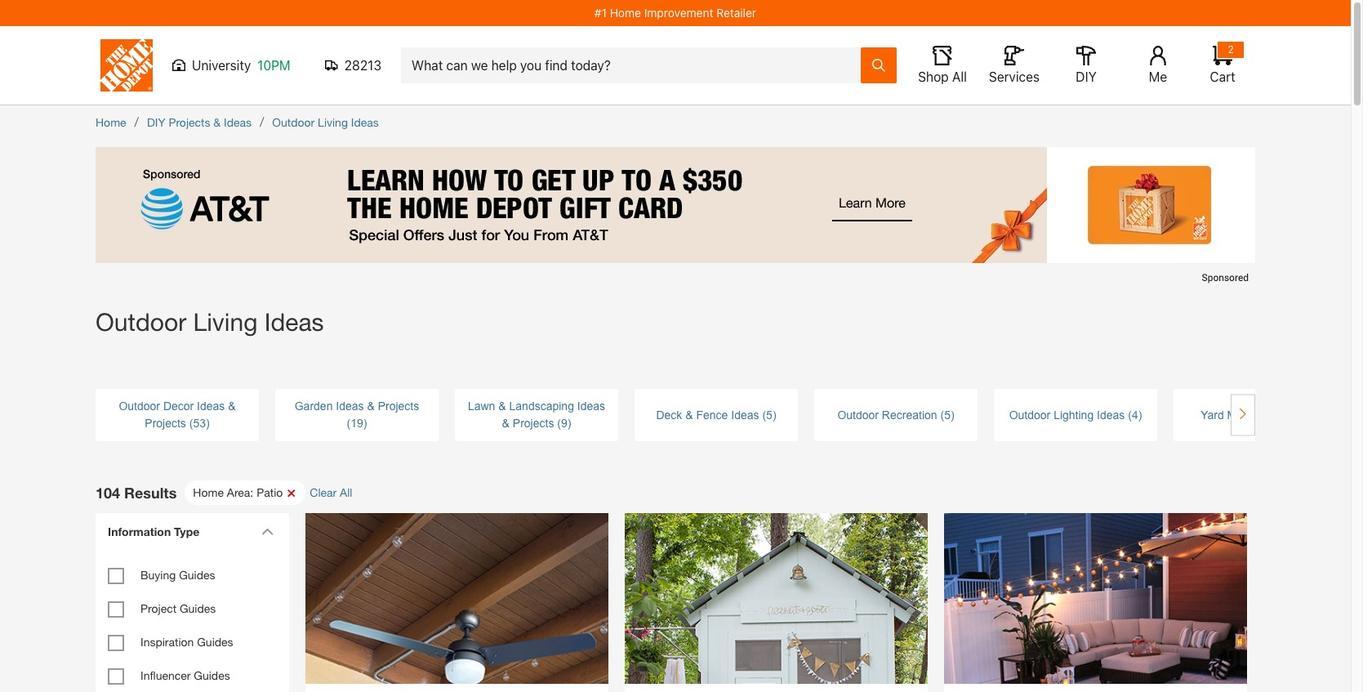 Task type: locate. For each thing, give the bounding box(es) containing it.
influencer guides
[[141, 668, 230, 682]]

0 vertical spatial all
[[953, 69, 967, 84]]

improvement
[[644, 6, 714, 20]]

19
[[351, 417, 363, 430]]

diy right home 'link'
[[147, 115, 165, 129]]

shop
[[919, 69, 949, 84]]

deck
[[656, 408, 683, 421]]

home right #1
[[610, 6, 641, 20]]

inspiration
[[141, 635, 194, 649]]

1 horizontal spatial home
[[193, 485, 224, 499]]

all inside button
[[953, 69, 967, 84]]

diy for diy
[[1076, 69, 1097, 84]]

ideas inside outdoor decor ideas & projects
[[197, 400, 225, 413]]

guides up influencer guides
[[197, 635, 233, 649]]

5 right recreation
[[945, 408, 951, 421]]

2 vertical spatial home
[[193, 485, 224, 499]]

& right garden
[[367, 400, 375, 413]]

me
[[1149, 69, 1168, 84]]

) right recreation
[[951, 408, 955, 421]]

yard maintenance
[[1201, 408, 1293, 421]]

guides for inspiration guides
[[197, 635, 233, 649]]

shop all button
[[917, 46, 969, 85]]

all right clear at left bottom
[[340, 485, 353, 499]]

1 vertical spatial all
[[340, 485, 353, 499]]

outdoor decor ideas & projects
[[119, 400, 236, 430]]

projects
[[169, 115, 210, 129], [378, 400, 419, 413], [145, 417, 186, 430], [513, 417, 554, 430]]

fence
[[697, 408, 728, 421]]

shop all
[[919, 69, 967, 84]]

1 vertical spatial diy
[[147, 115, 165, 129]]

1 horizontal spatial all
[[953, 69, 967, 84]]

0 horizontal spatial diy
[[147, 115, 165, 129]]

0 horizontal spatial 5
[[766, 408, 773, 421]]

104
[[96, 483, 120, 501]]

all
[[953, 69, 967, 84], [340, 485, 353, 499]]

living
[[318, 115, 348, 129], [193, 307, 258, 336]]

diy for diy projects & ideas
[[147, 115, 165, 129]]

projects inside garden ideas & projects ( 19 )
[[378, 400, 419, 413]]

inspiration guides
[[141, 635, 233, 649]]

2 5 from the left
[[945, 408, 951, 421]]

guides for influencer guides
[[194, 668, 230, 682]]

5 right fence
[[766, 408, 773, 421]]

outdoor inside outdoor decor ideas & projects
[[119, 400, 160, 413]]

clear
[[310, 485, 337, 499]]

( up "clear all" button
[[347, 417, 351, 430]]

(
[[763, 408, 766, 421], [941, 408, 945, 421], [1129, 408, 1132, 421], [189, 417, 193, 430], [347, 417, 351, 430], [557, 417, 561, 430]]

outdoor living ideas
[[272, 115, 379, 129], [96, 307, 324, 336]]

#1
[[595, 6, 607, 20]]

patio
[[257, 485, 283, 499]]

university
[[192, 58, 251, 73]]

project guides
[[141, 601, 216, 615]]

projects inside outdoor decor ideas & projects
[[145, 417, 186, 430]]

0 horizontal spatial home
[[96, 115, 126, 129]]

cart 2
[[1210, 43, 1236, 84]]

influencer
[[141, 668, 191, 682]]

guides up inspiration guides
[[180, 601, 216, 615]]

ideas
[[224, 115, 252, 129], [351, 115, 379, 129], [265, 307, 324, 336], [197, 400, 225, 413], [336, 400, 364, 413], [578, 400, 606, 413], [731, 408, 759, 421], [1097, 408, 1125, 421]]

lawn & landscaping ideas & projects
[[468, 400, 606, 430]]

project
[[141, 601, 177, 615]]

) up "clear all" button
[[363, 417, 367, 430]]

& inside outdoor decor ideas & projects
[[228, 400, 236, 413]]

&
[[214, 115, 221, 129], [228, 400, 236, 413], [367, 400, 375, 413], [499, 400, 506, 413], [686, 408, 693, 421], [502, 417, 510, 430]]

1 vertical spatial home
[[96, 115, 126, 129]]

( 53 )
[[186, 417, 210, 430]]

how to build a simple diy deck on a budget image
[[945, 485, 1248, 692]]

( right fence
[[763, 408, 766, 421]]

guides for buying guides
[[179, 568, 215, 582]]

home for home 'link'
[[96, 115, 126, 129]]

home inside button
[[193, 485, 224, 499]]

all for shop all
[[953, 69, 967, 84]]

1 vertical spatial living
[[193, 307, 258, 336]]

diy
[[1076, 69, 1097, 84], [147, 115, 165, 129]]

diy button
[[1061, 46, 1113, 85]]

home left area:
[[193, 485, 224, 499]]

the home depot logo image
[[101, 39, 153, 92]]

how to hang string lights on your patio image
[[306, 485, 609, 692]]

28213 button
[[325, 57, 382, 74]]

a backyard makeover fit for kids image
[[625, 485, 928, 692]]

0 horizontal spatial all
[[340, 485, 353, 499]]

0 vertical spatial living
[[318, 115, 348, 129]]

ideas inside lawn & landscaping ideas & projects
[[578, 400, 606, 413]]

1 horizontal spatial diy
[[1076, 69, 1097, 84]]

home
[[610, 6, 641, 20], [96, 115, 126, 129], [193, 485, 224, 499]]

guides down inspiration guides
[[194, 668, 230, 682]]

services button
[[989, 46, 1041, 85]]

)
[[773, 408, 777, 421], [951, 408, 955, 421], [1139, 408, 1143, 421], [206, 417, 210, 430], [363, 417, 367, 430], [568, 417, 571, 430]]

yard
[[1201, 408, 1225, 421]]

1 horizontal spatial 5
[[945, 408, 951, 421]]

( down landscaping
[[557, 417, 561, 430]]

diy inside button
[[1076, 69, 1097, 84]]

yard maintenance link
[[1174, 406, 1338, 424]]

2
[[1228, 43, 1234, 56]]

home down the home depot logo
[[96, 115, 126, 129]]

0 vertical spatial diy
[[1076, 69, 1097, 84]]

type
[[174, 525, 200, 538]]

ideas inside garden ideas & projects ( 19 )
[[336, 400, 364, 413]]

guides
[[179, 568, 215, 582], [180, 601, 216, 615], [197, 635, 233, 649], [194, 668, 230, 682]]

home for home area: patio
[[193, 485, 224, 499]]

result
[[124, 483, 169, 501]]

) up home area: patio
[[206, 417, 210, 430]]

& right decor
[[228, 400, 236, 413]]

maintenance
[[1228, 408, 1293, 421]]

lighting
[[1054, 408, 1094, 421]]

1 horizontal spatial living
[[318, 115, 348, 129]]

projects inside lawn & landscaping ideas & projects
[[513, 417, 554, 430]]

2 horizontal spatial home
[[610, 6, 641, 20]]

cart
[[1210, 69, 1236, 84]]

decor
[[163, 400, 194, 413]]

outdoor
[[272, 115, 315, 129], [96, 307, 186, 336], [119, 400, 160, 413], [838, 408, 879, 421], [1010, 408, 1051, 421]]

guides for project guides
[[180, 601, 216, 615]]

area:
[[227, 485, 254, 499]]

& down landscaping
[[502, 417, 510, 430]]

diy right services
[[1076, 69, 1097, 84]]

5
[[766, 408, 773, 421], [945, 408, 951, 421]]

0 vertical spatial home
[[610, 6, 641, 20]]

guides up project guides
[[179, 568, 215, 582]]

all right shop
[[953, 69, 967, 84]]

#1 home improvement retailer
[[595, 6, 757, 20]]



Task type: describe. For each thing, give the bounding box(es) containing it.
104 result s
[[96, 483, 177, 501]]

clear all
[[310, 485, 353, 499]]

diy projects & ideas
[[147, 115, 252, 129]]

0 vertical spatial outdoor living ideas
[[272, 115, 379, 129]]

deck & fence ideas ( 5 )
[[656, 408, 777, 421]]

1 5 from the left
[[766, 408, 773, 421]]

& right lawn
[[499, 400, 506, 413]]

( right recreation
[[941, 408, 945, 421]]

services
[[989, 69, 1040, 84]]

( 9 )
[[554, 417, 571, 430]]

& right deck
[[686, 408, 693, 421]]

diy projects & ideas link
[[147, 115, 252, 129]]

0 horizontal spatial living
[[193, 307, 258, 336]]

lawn
[[468, 400, 495, 413]]

buying guides
[[141, 568, 215, 582]]

information type button
[[100, 513, 279, 550]]

home area: patio
[[193, 485, 283, 499]]

& down university
[[214, 115, 221, 129]]

retailer
[[717, 6, 757, 20]]

clear all button
[[310, 485, 365, 499]]

outdoor for &
[[119, 400, 160, 413]]

outdoor living ideas link
[[272, 115, 379, 129]]

home link
[[96, 115, 126, 129]]

( inside garden ideas & projects ( 19 )
[[347, 417, 351, 430]]

garden
[[295, 400, 333, 413]]

outdoor lighting ideas ( 4 )
[[1010, 408, 1143, 421]]

garden ideas & projects ( 19 )
[[295, 400, 419, 430]]

buying
[[141, 568, 176, 582]]

outdoor recreation ( 5 )
[[838, 408, 955, 421]]

landscaping
[[509, 400, 574, 413]]

advertisement region
[[96, 147, 1256, 290]]

What can we help you find today? search field
[[412, 48, 860, 83]]

recreation
[[882, 408, 938, 421]]

outdoor for (
[[1010, 408, 1051, 421]]

& inside garden ideas & projects ( 19 )
[[367, 400, 375, 413]]

) right fence
[[773, 408, 777, 421]]

9
[[561, 417, 568, 430]]

53
[[193, 417, 206, 430]]

10pm
[[258, 58, 291, 73]]

outdoor for 5
[[838, 408, 879, 421]]

home area: patio button
[[185, 480, 306, 505]]

4
[[1132, 408, 1139, 421]]

caret icon image
[[261, 528, 274, 535]]

) down landscaping
[[568, 417, 571, 430]]

me button
[[1132, 46, 1185, 85]]

( down decor
[[189, 417, 193, 430]]

28213
[[344, 58, 382, 73]]

( right lighting
[[1129, 408, 1132, 421]]

information type
[[108, 525, 200, 538]]

all for clear all
[[340, 485, 353, 499]]

s
[[169, 483, 177, 501]]

university 10pm
[[192, 58, 291, 73]]

) right lighting
[[1139, 408, 1143, 421]]

information
[[108, 525, 171, 538]]

) inside garden ideas & projects ( 19 )
[[363, 417, 367, 430]]

1 vertical spatial outdoor living ideas
[[96, 307, 324, 336]]



Task type: vqa. For each thing, say whether or not it's contained in the screenshot.
Wall Decor at top right
no



